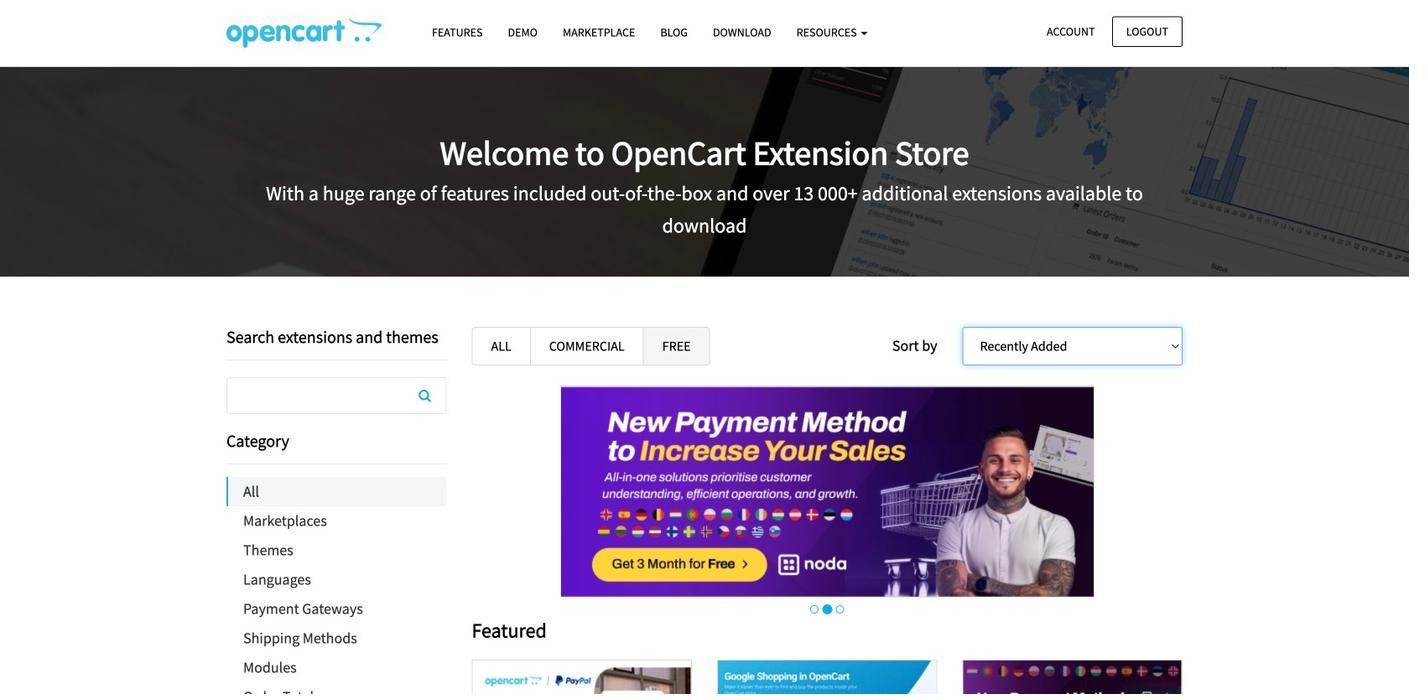 Task type: vqa. For each thing, say whether or not it's contained in the screenshot.
the Google Shopping for OpenCart Image
yes



Task type: describe. For each thing, give the bounding box(es) containing it.
google shopping for opencart image
[[718, 661, 936, 695]]

noda image
[[964, 661, 1182, 695]]



Task type: locate. For each thing, give the bounding box(es) containing it.
paypal checkout integration image
[[473, 661, 691, 695]]

opencart extensions image
[[226, 18, 382, 48]]

node image
[[560, 386, 1095, 598]]

search image
[[419, 389, 431, 403]]

None text field
[[227, 378, 446, 414]]



